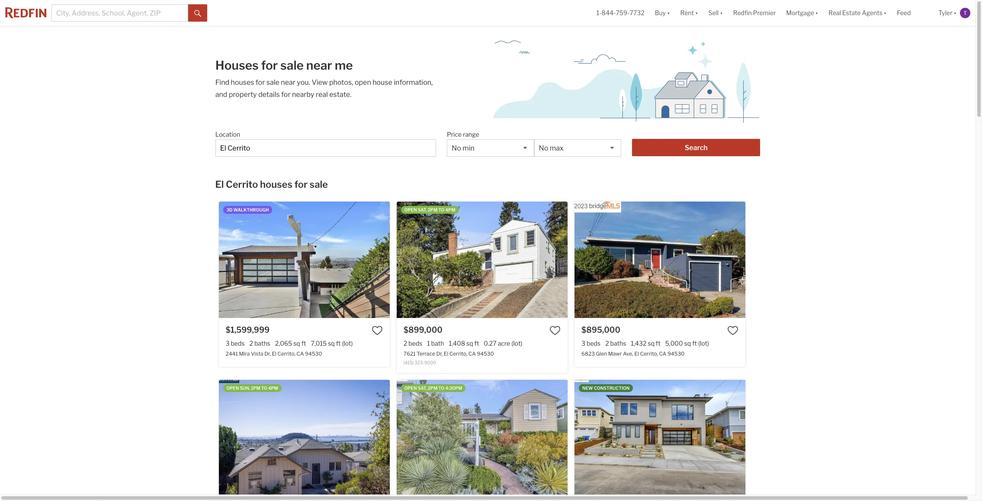 Task type: locate. For each thing, give the bounding box(es) containing it.
1 horizontal spatial cerrito,
[[450, 351, 468, 357]]

0 horizontal spatial cerrito,
[[278, 351, 296, 357]]

▾ right 'buy'
[[668, 9, 670, 17]]

0 vertical spatial near
[[306, 58, 332, 73]]

baths up the 'vista'
[[255, 340, 270, 347]]

mortgage ▾ button
[[787, 0, 819, 26]]

1 favorite button checkbox from the left
[[372, 325, 383, 336]]

house
[[373, 78, 393, 87]]

details
[[258, 90, 280, 99]]

open for open sat, 2pm to 4pm
[[405, 207, 417, 213]]

4 ▾ from the left
[[816, 9, 819, 17]]

1-844-759-7732 link
[[597, 9, 645, 17]]

photos,
[[329, 78, 353, 87]]

1 2 baths from the left
[[250, 340, 270, 347]]

4 ft from the left
[[656, 340, 661, 347]]

price range
[[447, 131, 480, 138]]

2 2pm from the top
[[428, 386, 438, 391]]

ca inside 7621 terrace dr, el cerrito, ca 94530 (415) 323-9000
[[469, 351, 476, 357]]

to
[[439, 207, 445, 213], [261, 386, 267, 391], [439, 386, 445, 391]]

0 horizontal spatial 3 beds
[[226, 340, 245, 347]]

0 vertical spatial houses
[[231, 78, 254, 87]]

▾ for buy ▾
[[668, 9, 670, 17]]

5 ▾ from the left
[[884, 9, 887, 17]]

2 favorite button checkbox from the left
[[728, 325, 739, 336]]

2 baths from the left
[[611, 340, 627, 347]]

94530 down 0.27
[[477, 351, 494, 357]]

City, Address, School, Agent, ZIP search field
[[52, 4, 188, 22], [215, 139, 436, 157]]

1 vertical spatial houses
[[260, 179, 293, 190]]

glen
[[596, 351, 607, 357]]

1 horizontal spatial 3
[[582, 340, 586, 347]]

2 baths up the 'vista'
[[250, 340, 270, 347]]

1 horizontal spatial 4pm
[[446, 207, 456, 213]]

location
[[215, 131, 240, 138]]

no
[[452, 144, 461, 152], [539, 144, 549, 152]]

0 horizontal spatial 2 baths
[[250, 340, 270, 347]]

ft left 7,015
[[302, 340, 306, 347]]

bath
[[432, 340, 444, 347]]

2 photo of 300 seaview dr, el cerrito, ca 94530 image from the left
[[568, 380, 739, 496]]

2 3 beds from the left
[[582, 340, 601, 347]]

0 horizontal spatial city, address, school, agent, zip search field
[[52, 4, 188, 22]]

(lot) right acre
[[512, 340, 523, 347]]

sq right 1,432
[[648, 340, 655, 347]]

2 baths
[[250, 340, 270, 347], [606, 340, 627, 347]]

sq right the 2,065
[[294, 340, 300, 347]]

1 sat, from the top
[[418, 207, 427, 213]]

mortgage ▾ button
[[782, 0, 824, 26]]

3 ft from the left
[[475, 340, 479, 347]]

premier
[[754, 9, 776, 17]]

0 horizontal spatial dr,
[[265, 351, 271, 357]]

3 up 2441
[[226, 340, 230, 347]]

9000
[[425, 360, 436, 365]]

sq right 7,015
[[328, 340, 335, 347]]

▾ right sell
[[720, 9, 723, 17]]

3 beds
[[226, 340, 245, 347], [582, 340, 601, 347]]

1 horizontal spatial ca
[[469, 351, 476, 357]]

2 horizontal spatial beds
[[587, 340, 601, 347]]

3 for $1,599,999
[[226, 340, 230, 347]]

no for no min
[[452, 144, 461, 152]]

dr,
[[265, 351, 271, 357], [437, 351, 443, 357]]

max
[[550, 144, 564, 152]]

dr, down bath
[[437, 351, 443, 357]]

1pm
[[251, 386, 260, 391]]

near left you.
[[281, 78, 296, 87]]

▾ for mortgage ▾
[[816, 9, 819, 17]]

3 up 6823
[[582, 340, 586, 347]]

1 photo of 2441 mira vista dr, el cerrito, ca 94530 image from the left
[[219, 202, 390, 318]]

ft right 5,000
[[693, 340, 697, 347]]

ca down 5,000
[[660, 351, 667, 357]]

1 horizontal spatial 94530
[[477, 351, 494, 357]]

1 horizontal spatial favorite button image
[[550, 325, 561, 336]]

mira
[[239, 351, 250, 357]]

cerrito, down 1,408
[[450, 351, 468, 357]]

1 photo of 6823 glen mawr ave, el cerrito, ca 94530 image from the left
[[575, 202, 746, 318]]

el left cerrito
[[215, 179, 224, 190]]

2 horizontal spatial ca
[[660, 351, 667, 357]]

min
[[463, 144, 475, 152]]

1 horizontal spatial favorite button checkbox
[[728, 325, 739, 336]]

open
[[355, 78, 371, 87]]

4:30pm
[[446, 386, 463, 391]]

0 horizontal spatial houses
[[231, 78, 254, 87]]

photo of 2332 alva ave, el cerrito, ca 94530 image
[[575, 380, 746, 496], [746, 380, 917, 496]]

baths for $895,000
[[611, 340, 627, 347]]

photo of 7621 terrace dr, el cerrito, ca 94530 image
[[397, 202, 568, 318], [568, 202, 739, 318]]

1 vertical spatial near
[[281, 78, 296, 87]]

dr, right the 'vista'
[[265, 351, 271, 357]]

0 horizontal spatial favorite button checkbox
[[372, 325, 383, 336]]

1 sq from the left
[[294, 340, 300, 347]]

0 horizontal spatial baths
[[255, 340, 270, 347]]

7732
[[630, 9, 645, 17]]

1 favorite button image from the left
[[372, 325, 383, 336]]

cerrito, for $1,599,999
[[278, 351, 296, 357]]

3 ▾ from the left
[[720, 9, 723, 17]]

favorite button checkbox
[[372, 325, 383, 336], [728, 325, 739, 336]]

el
[[215, 179, 224, 190], [272, 351, 277, 357], [444, 351, 449, 357], [635, 351, 639, 357]]

user photo image
[[961, 8, 971, 18]]

cerrito, down 1,432 sq ft
[[640, 351, 658, 357]]

1 ft from the left
[[302, 340, 306, 347]]

1 vertical spatial 4pm
[[268, 386, 278, 391]]

1 horizontal spatial (lot)
[[512, 340, 523, 347]]

3 cerrito, from the left
[[640, 351, 658, 357]]

construction
[[594, 386, 630, 391]]

buy ▾
[[655, 9, 670, 17]]

sat, for open sat, 2pm to 4:30pm
[[418, 386, 427, 391]]

▾ right agents
[[884, 9, 887, 17]]

1 3 from the left
[[226, 340, 230, 347]]

1 horizontal spatial 3 beds
[[582, 340, 601, 347]]

$899,000
[[404, 325, 443, 335]]

0 horizontal spatial ca
[[297, 351, 304, 357]]

6 ▾ from the left
[[954, 9, 957, 17]]

2 horizontal spatial cerrito,
[[640, 351, 658, 357]]

beds up 7621
[[409, 340, 423, 347]]

nearby
[[292, 90, 315, 99]]

near
[[306, 58, 332, 73], [281, 78, 296, 87]]

0 horizontal spatial (lot)
[[342, 340, 353, 347]]

1 baths from the left
[[255, 340, 270, 347]]

2 baths for $1,599,999
[[250, 340, 270, 347]]

2 up 7621
[[404, 340, 407, 347]]

2 sq from the left
[[328, 340, 335, 347]]

(lot) for $895,000
[[699, 340, 710, 347]]

rent
[[681, 9, 694, 17]]

2 horizontal spatial 2
[[606, 340, 609, 347]]

buy
[[655, 9, 666, 17]]

5 sq from the left
[[685, 340, 691, 347]]

sell
[[709, 9, 719, 17]]

2 photo of 818 balra dr, el cerrito, ca 94530 image from the left
[[390, 380, 561, 496]]

2 beds from the left
[[409, 340, 423, 347]]

2 ▾ from the left
[[696, 9, 698, 17]]

real estate agents ▾ button
[[824, 0, 892, 26]]

4pm
[[446, 207, 456, 213], [268, 386, 278, 391]]

1 vertical spatial 2pm
[[428, 386, 438, 391]]

no left max
[[539, 144, 549, 152]]

submit search image
[[194, 10, 201, 17]]

3 beds up 6823
[[582, 340, 601, 347]]

real
[[829, 9, 842, 17]]

2,065 sq ft
[[275, 340, 306, 347]]

1 vertical spatial sat,
[[418, 386, 427, 391]]

2 for $1,599,999
[[250, 340, 253, 347]]

2 horizontal spatial 94530
[[668, 351, 685, 357]]

sale
[[281, 58, 304, 73], [267, 78, 280, 87], [310, 179, 328, 190]]

open sun, 1pm to 4pm
[[227, 386, 278, 391]]

0 horizontal spatial no
[[452, 144, 461, 152]]

1 no from the left
[[452, 144, 461, 152]]

sq right 1,408
[[467, 340, 473, 347]]

1,408 sq ft
[[449, 340, 479, 347]]

cerrito, down the 2,065
[[278, 351, 296, 357]]

photo of 818 balra dr, el cerrito, ca 94530 image
[[219, 380, 390, 496], [390, 380, 561, 496]]

0 horizontal spatial sale
[[267, 78, 280, 87]]

2 baths up "mawr"
[[606, 340, 627, 347]]

beds for $1,599,999
[[231, 340, 245, 347]]

3 2 from the left
[[606, 340, 609, 347]]

0 vertical spatial sale
[[281, 58, 304, 73]]

2 cerrito, from the left
[[450, 351, 468, 357]]

▾ right tyler
[[954, 9, 957, 17]]

ft
[[302, 340, 306, 347], [336, 340, 341, 347], [475, 340, 479, 347], [656, 340, 661, 347], [693, 340, 697, 347]]

ca
[[297, 351, 304, 357], [469, 351, 476, 357], [660, 351, 667, 357]]

▾ right rent
[[696, 9, 698, 17]]

3 ca from the left
[[660, 351, 667, 357]]

2 2 baths from the left
[[606, 340, 627, 347]]

1 94530 from the left
[[305, 351, 322, 357]]

3 (lot) from the left
[[699, 340, 710, 347]]

2 no from the left
[[539, 144, 549, 152]]

1 ca from the left
[[297, 351, 304, 357]]

▾ right mortgage
[[816, 9, 819, 17]]

2 dr, from the left
[[437, 351, 443, 357]]

1 horizontal spatial dr,
[[437, 351, 443, 357]]

2 favorite button image from the left
[[550, 325, 561, 336]]

sat,
[[418, 207, 427, 213], [418, 386, 427, 391]]

1 2 from the left
[[250, 340, 253, 347]]

1 horizontal spatial beds
[[409, 340, 423, 347]]

2 3 from the left
[[582, 340, 586, 347]]

2 ca from the left
[[469, 351, 476, 357]]

baths up "mawr"
[[611, 340, 627, 347]]

1 horizontal spatial baths
[[611, 340, 627, 347]]

beds up 2441
[[231, 340, 245, 347]]

2 vertical spatial sale
[[310, 179, 328, 190]]

cerrito,
[[278, 351, 296, 357], [450, 351, 468, 357], [640, 351, 658, 357]]

el down the 2,065
[[272, 351, 277, 357]]

1,432
[[631, 340, 647, 347]]

3 sq from the left
[[467, 340, 473, 347]]

baths for $1,599,999
[[255, 340, 270, 347]]

1 (lot) from the left
[[342, 340, 353, 347]]

(lot) right 5,000
[[699, 340, 710, 347]]

1 cerrito, from the left
[[278, 351, 296, 357]]

2 photo of 7621 terrace dr, el cerrito, ca 94530 image from the left
[[568, 202, 739, 318]]

ft right 7,015
[[336, 340, 341, 347]]

estate.
[[330, 90, 352, 99]]

beds up 6823
[[587, 340, 601, 347]]

1 horizontal spatial city, address, school, agent, zip search field
[[215, 139, 436, 157]]

▾ for sell ▾
[[720, 9, 723, 17]]

0 horizontal spatial favorite button image
[[372, 325, 383, 336]]

0 vertical spatial 4pm
[[446, 207, 456, 213]]

1 2pm from the top
[[428, 207, 438, 213]]

1-844-759-7732
[[597, 9, 645, 17]]

sq right 5,000
[[685, 340, 691, 347]]

0 vertical spatial 2pm
[[428, 207, 438, 213]]

2 up glen
[[606, 340, 609, 347]]

me
[[335, 58, 353, 73]]

2 photo of 2441 mira vista dr, el cerrito, ca 94530 image from the left
[[390, 202, 561, 318]]

information,
[[394, 78, 433, 87]]

rent ▾
[[681, 9, 698, 17]]

new construction
[[583, 386, 630, 391]]

2 (lot) from the left
[[512, 340, 523, 347]]

1 photo of 7621 terrace dr, el cerrito, ca 94530 image from the left
[[397, 202, 568, 318]]

photo of 2441 mira vista dr, el cerrito, ca 94530 image
[[219, 202, 390, 318], [390, 202, 561, 318]]

94530 down 5,000
[[668, 351, 685, 357]]

el down bath
[[444, 351, 449, 357]]

houses right cerrito
[[260, 179, 293, 190]]

3 94530 from the left
[[668, 351, 685, 357]]

3 beds from the left
[[587, 340, 601, 347]]

0 vertical spatial sat,
[[418, 207, 427, 213]]

0 horizontal spatial 94530
[[305, 351, 322, 357]]

94530
[[305, 351, 322, 357], [477, 351, 494, 357], [668, 351, 685, 357]]

photo of 6823 glen mawr ave, el cerrito, ca 94530 image
[[575, 202, 746, 318], [746, 202, 917, 318]]

ca down 1,408 sq ft
[[469, 351, 476, 357]]

2 beds
[[404, 340, 423, 347]]

0 horizontal spatial 2
[[250, 340, 253, 347]]

0 horizontal spatial 3
[[226, 340, 230, 347]]

2 2 from the left
[[404, 340, 407, 347]]

for
[[261, 58, 278, 73], [256, 78, 265, 87], [281, 90, 291, 99], [295, 179, 308, 190]]

ft left 0.27
[[475, 340, 479, 347]]

favorite button image
[[372, 325, 383, 336], [550, 325, 561, 336]]

94530 down 7,015
[[305, 351, 322, 357]]

ca for $1,599,999
[[297, 351, 304, 357]]

open for open sun, 1pm to 4pm
[[227, 386, 239, 391]]

3 beds for $1,599,999
[[226, 340, 245, 347]]

7,015 sq ft (lot)
[[311, 340, 353, 347]]

0 horizontal spatial 4pm
[[268, 386, 278, 391]]

1 photo of 300 seaview dr, el cerrito, ca 94530 image from the left
[[397, 380, 568, 496]]

houses up property
[[231, 78, 254, 87]]

94530 inside 7621 terrace dr, el cerrito, ca 94530 (415) 323-9000
[[477, 351, 494, 357]]

1 ▾ from the left
[[668, 9, 670, 17]]

open for open sat, 2pm to 4:30pm
[[405, 386, 417, 391]]

ca down 2,065 sq ft
[[297, 351, 304, 357]]

2 94530 from the left
[[477, 351, 494, 357]]

0 horizontal spatial beds
[[231, 340, 245, 347]]

2 photo of 6823 glen mawr ave, el cerrito, ca 94530 image from the left
[[746, 202, 917, 318]]

94530 for $1,599,999
[[305, 351, 322, 357]]

7621 terrace dr, el cerrito, ca 94530 (415) 323-9000
[[404, 351, 494, 365]]

▾ for tyler ▾
[[954, 9, 957, 17]]

no left min
[[452, 144, 461, 152]]

near up view
[[306, 58, 332, 73]]

beds for $895,000
[[587, 340, 601, 347]]

sq for $895,000
[[648, 340, 655, 347]]

favorite button checkbox for $895,000
[[728, 325, 739, 336]]

cerrito, for $895,000
[[640, 351, 658, 357]]

1-
[[597, 9, 602, 17]]

ft left 5,000
[[656, 340, 661, 347]]

new
[[583, 386, 593, 391]]

(lot) right 7,015
[[342, 340, 353, 347]]

3 for $895,000
[[582, 340, 586, 347]]

3 beds up 2441
[[226, 340, 245, 347]]

photo of 300 seaview dr, el cerrito, ca 94530 image
[[397, 380, 568, 496], [568, 380, 739, 496]]

1 horizontal spatial no
[[539, 144, 549, 152]]

estate
[[843, 9, 861, 17]]

1 horizontal spatial 2 baths
[[606, 340, 627, 347]]

property
[[229, 90, 257, 99]]

1 horizontal spatial 2
[[404, 340, 407, 347]]

sq for $899,000
[[467, 340, 473, 347]]

1 3 beds from the left
[[226, 340, 245, 347]]

2 horizontal spatial (lot)
[[699, 340, 710, 347]]

2 up the 'vista'
[[250, 340, 253, 347]]

4 sq from the left
[[648, 340, 655, 347]]

acre
[[498, 340, 511, 347]]

2 sat, from the top
[[418, 386, 427, 391]]

sq for $1,599,999
[[294, 340, 300, 347]]

sat, for open sat, 2pm to 4pm
[[418, 207, 427, 213]]

redfin premier
[[734, 9, 776, 17]]

favorite button image
[[728, 325, 739, 336]]

1 beds from the left
[[231, 340, 245, 347]]

1 horizontal spatial near
[[306, 58, 332, 73]]



Task type: vqa. For each thing, say whether or not it's contained in the screenshot.
'Glen'
yes



Task type: describe. For each thing, give the bounding box(es) containing it.
vista
[[251, 351, 263, 357]]

price
[[447, 131, 462, 138]]

▾ for rent ▾
[[696, 9, 698, 17]]

ca for $895,000
[[660, 351, 667, 357]]

5 ft from the left
[[693, 340, 697, 347]]

view
[[312, 78, 328, 87]]

4pm for open sat, 2pm to 4pm
[[446, 207, 456, 213]]

1 bath
[[427, 340, 444, 347]]

redfin premier button
[[728, 0, 782, 26]]

0.27
[[484, 340, 497, 347]]

buy ▾ button
[[655, 0, 670, 26]]

1 photo of 2332 alva ave, el cerrito, ca 94530 image from the left
[[575, 380, 746, 496]]

6823
[[582, 351, 595, 357]]

sell ▾ button
[[709, 0, 723, 26]]

el inside 7621 terrace dr, el cerrito, ca 94530 (415) 323-9000
[[444, 351, 449, 357]]

search
[[685, 144, 708, 152]]

323-
[[415, 360, 425, 365]]

1
[[427, 340, 430, 347]]

real estate agents ▾ link
[[829, 0, 887, 26]]

2 baths for $895,000
[[606, 340, 627, 347]]

5,000 sq ft (lot)
[[666, 340, 710, 347]]

94530 for $895,000
[[668, 351, 685, 357]]

dr, inside 7621 terrace dr, el cerrito, ca 94530 (415) 323-9000
[[437, 351, 443, 357]]

3d walkthrough
[[227, 207, 269, 213]]

2,065
[[275, 340, 292, 347]]

ft for $899,000
[[475, 340, 479, 347]]

ave,
[[623, 351, 634, 357]]

to for open sun, 1pm to 4pm
[[261, 386, 267, 391]]

rent ▾ button
[[681, 0, 698, 26]]

ft for $1,599,999
[[302, 340, 306, 347]]

find houses for sale near you.
[[215, 78, 312, 87]]

favorite button checkbox for $1,599,999
[[372, 325, 383, 336]]

2pm for 4:30pm
[[428, 386, 438, 391]]

sell ▾ button
[[704, 0, 728, 26]]

mawr
[[609, 351, 622, 357]]

cerrito
[[226, 179, 258, 190]]

5,000
[[666, 340, 683, 347]]

el right the ave,
[[635, 351, 639, 357]]

1 horizontal spatial sale
[[281, 58, 304, 73]]

open sat, 2pm to 4:30pm
[[405, 386, 463, 391]]

844-
[[602, 9, 616, 17]]

range
[[463, 131, 480, 138]]

759-
[[616, 9, 630, 17]]

ft for $895,000
[[656, 340, 661, 347]]

7,015
[[311, 340, 327, 347]]

4pm for open sun, 1pm to 4pm
[[268, 386, 278, 391]]

2 ft from the left
[[336, 340, 341, 347]]

cerrito, inside 7621 terrace dr, el cerrito, ca 94530 (415) 323-9000
[[450, 351, 468, 357]]

favorite button image for $1,599,999
[[372, 325, 383, 336]]

1,408
[[449, 340, 465, 347]]

1 photo of 818 balra dr, el cerrito, ca 94530 image from the left
[[219, 380, 390, 496]]

0 vertical spatial city, address, school, agent, zip search field
[[52, 4, 188, 22]]

2 photo of 2332 alva ave, el cerrito, ca 94530 image from the left
[[746, 380, 917, 496]]

sell ▾
[[709, 9, 723, 17]]

real
[[316, 90, 328, 99]]

1 dr, from the left
[[265, 351, 271, 357]]

tyler ▾
[[939, 9, 957, 17]]

$895,000
[[582, 325, 621, 335]]

no max
[[539, 144, 564, 152]]

7621
[[404, 351, 416, 357]]

beds for $899,000
[[409, 340, 423, 347]]

walkthrough
[[234, 207, 269, 213]]

to for open sat, 2pm to 4pm
[[439, 207, 445, 213]]

find
[[215, 78, 230, 87]]

2 horizontal spatial sale
[[310, 179, 328, 190]]

1 vertical spatial sale
[[267, 78, 280, 87]]

(lot) for $1,599,999
[[342, 340, 353, 347]]

sun,
[[240, 386, 250, 391]]

1 vertical spatial city, address, school, agent, zip search field
[[215, 139, 436, 157]]

feed button
[[892, 0, 934, 26]]

terrace
[[417, 351, 435, 357]]

buy ▾ button
[[650, 0, 676, 26]]

redfin
[[734, 9, 752, 17]]

0.27 acre (lot)
[[484, 340, 523, 347]]

houses for sale near me
[[216, 58, 353, 73]]

agents
[[863, 9, 883, 17]]

2441 mira vista dr, el cerrito, ca 94530
[[226, 351, 322, 357]]

favorite button image for $899,000
[[550, 325, 561, 336]]

and
[[215, 90, 227, 99]]

real estate agents ▾
[[829, 9, 887, 17]]

favorite button checkbox
[[550, 325, 561, 336]]

no for no max
[[539, 144, 549, 152]]

1,432 sq ft
[[631, 340, 661, 347]]

1 horizontal spatial houses
[[260, 179, 293, 190]]

open sat, 2pm to 4pm
[[405, 207, 456, 213]]

3d
[[227, 207, 233, 213]]

to for open sat, 2pm to 4:30pm
[[439, 386, 445, 391]]

$1,599,999
[[226, 325, 270, 335]]

2 for $895,000
[[606, 340, 609, 347]]

for inside "view photos, open house information, and property details for nearby real estate."
[[281, 90, 291, 99]]

(415)
[[404, 360, 414, 365]]

feed
[[898, 9, 911, 17]]

no min
[[452, 144, 475, 152]]

view photos, open house information, and property details for nearby real estate.
[[215, 78, 433, 99]]

el cerrito houses for sale
[[215, 179, 328, 190]]

0 horizontal spatial near
[[281, 78, 296, 87]]

search button
[[633, 139, 761, 156]]

houses
[[216, 58, 259, 73]]

2pm for 4pm
[[428, 207, 438, 213]]

2441
[[226, 351, 238, 357]]

rent ▾ button
[[676, 0, 704, 26]]

tyler
[[939, 9, 953, 17]]

you.
[[297, 78, 310, 87]]

mortgage
[[787, 9, 815, 17]]

3 beds for $895,000
[[582, 340, 601, 347]]



